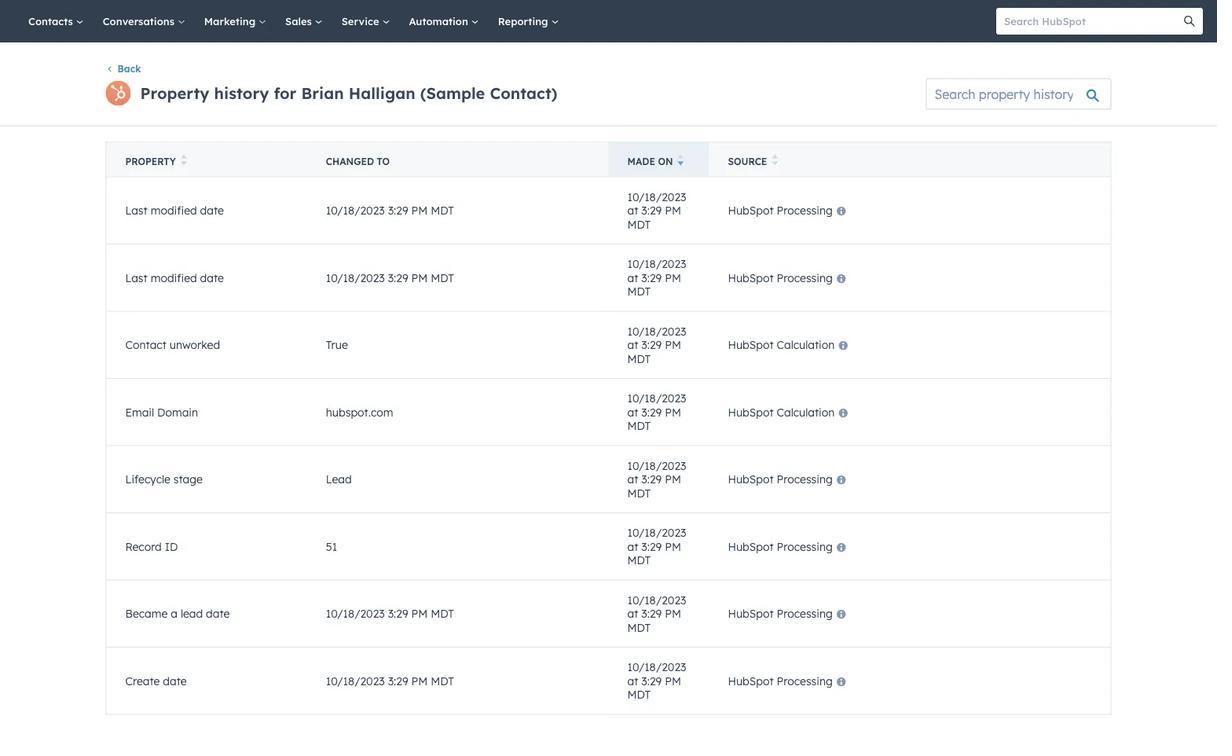 Task type: vqa. For each thing, say whether or not it's contained in the screenshot.
banner at top
no



Task type: locate. For each thing, give the bounding box(es) containing it.
2 press to sort. image from the left
[[772, 154, 778, 165]]

4 10/18/2023 at 3:29 pm mdt from the top
[[628, 391, 687, 433]]

10/18/2023 3:29 pm mdt
[[326, 203, 454, 217], [326, 271, 454, 284], [326, 607, 454, 620], [326, 674, 454, 688]]

1 10/18/2023 at 3:29 pm mdt from the top
[[628, 190, 687, 231]]

lead
[[326, 472, 352, 486]]

10/18/2023 at 3:29 pm mdt
[[628, 190, 687, 231], [628, 257, 687, 298], [628, 324, 687, 365], [628, 391, 687, 433], [628, 459, 687, 500], [628, 526, 687, 567], [628, 593, 687, 634], [628, 660, 687, 701]]

Search HubSpot search field
[[997, 8, 1189, 35]]

record
[[125, 540, 162, 553]]

2 calculation from the top
[[777, 405, 835, 419]]

2 processing from the top
[[777, 271, 833, 284]]

create
[[125, 674, 160, 688]]

halligan
[[349, 83, 416, 103]]

1 last modified date from the top
[[125, 203, 224, 217]]

2 last from the top
[[125, 271, 148, 284]]

processing
[[777, 203, 833, 217], [777, 271, 833, 284], [777, 472, 833, 486], [777, 540, 833, 553], [777, 607, 833, 620], [777, 674, 833, 688]]

source
[[728, 155, 767, 167]]

0 horizontal spatial press to sort. element
[[181, 154, 186, 168]]

last modified date up contact unworked on the left top of page
[[125, 271, 224, 284]]

1 vertical spatial modified
[[151, 271, 197, 284]]

domain
[[157, 405, 198, 419]]

0 vertical spatial last
[[125, 203, 148, 217]]

1 vertical spatial hubspot calculation
[[728, 405, 835, 419]]

2 last modified date from the top
[[125, 271, 224, 284]]

service link
[[332, 0, 400, 42]]

press to sort. element
[[181, 154, 186, 168], [772, 154, 778, 168]]

pm
[[412, 203, 428, 217], [665, 203, 681, 217], [412, 271, 428, 284], [665, 271, 681, 284], [665, 338, 681, 352], [665, 405, 681, 419], [665, 472, 681, 486], [665, 540, 681, 553], [412, 607, 428, 620], [665, 607, 681, 620], [412, 674, 428, 688], [665, 674, 681, 688]]

3:29
[[388, 203, 408, 217], [642, 203, 662, 217], [388, 271, 408, 284], [642, 271, 662, 284], [642, 338, 662, 352], [642, 405, 662, 419], [642, 472, 662, 486], [642, 540, 662, 553], [388, 607, 408, 620], [642, 607, 662, 620], [388, 674, 408, 688], [642, 674, 662, 688]]

made on button
[[609, 142, 709, 177]]

id
[[165, 540, 178, 553]]

hubspot
[[728, 203, 774, 217], [728, 271, 774, 284], [728, 338, 774, 352], [728, 405, 774, 419], [728, 472, 774, 486], [728, 540, 774, 553], [728, 607, 774, 620], [728, 674, 774, 688]]

mdt
[[431, 203, 454, 217], [628, 217, 651, 231], [431, 271, 454, 284], [628, 284, 651, 298], [628, 352, 651, 365], [628, 419, 651, 433], [628, 486, 651, 500], [628, 553, 651, 567], [431, 607, 454, 620], [628, 620, 651, 634], [431, 674, 454, 688], [628, 688, 651, 701]]

last modified date down property button
[[125, 203, 224, 217]]

email
[[125, 405, 154, 419]]

0 vertical spatial hubspot calculation
[[728, 338, 835, 352]]

1 vertical spatial calculation
[[777, 405, 835, 419]]

last modified date
[[125, 203, 224, 217], [125, 271, 224, 284]]

on
[[658, 155, 673, 167]]

(sample
[[420, 83, 485, 103]]

8 10/18/2023 at 3:29 pm mdt from the top
[[628, 660, 687, 701]]

1 press to sort. element from the left
[[181, 154, 186, 168]]

press to sort. element inside source button
[[772, 154, 778, 168]]

1 calculation from the top
[[777, 338, 835, 352]]

automation
[[409, 15, 471, 28]]

email domain
[[125, 405, 198, 419]]

2 hubspot processing from the top
[[728, 271, 833, 284]]

1 vertical spatial last modified date
[[125, 271, 224, 284]]

hubspot calculation
[[728, 338, 835, 352], [728, 405, 835, 419]]

5 at from the top
[[628, 472, 639, 486]]

2 modified from the top
[[151, 271, 197, 284]]

property inside banner
[[140, 83, 209, 103]]

1 processing from the top
[[777, 203, 833, 217]]

press to sort. image for property
[[181, 154, 186, 165]]

calculation
[[777, 338, 835, 352], [777, 405, 835, 419]]

1 at from the top
[[628, 203, 639, 217]]

brian
[[301, 83, 344, 103]]

back link
[[106, 63, 141, 75]]

true
[[326, 338, 348, 352]]

press to sort. element inside property button
[[181, 154, 186, 168]]

back
[[118, 63, 141, 75]]

contact
[[125, 338, 167, 352]]

press to sort. image
[[181, 154, 186, 165], [772, 154, 778, 165]]

0 horizontal spatial press to sort. image
[[181, 154, 186, 165]]

property history for brian halligan (sample contact) banner
[[106, 73, 1112, 110]]

1 horizontal spatial press to sort. image
[[772, 154, 778, 165]]

1 vertical spatial last
[[125, 271, 148, 284]]

stage
[[174, 472, 203, 486]]

2 hubspot calculation from the top
[[728, 405, 835, 419]]

changed to
[[326, 155, 390, 167]]

0 vertical spatial property
[[140, 83, 209, 103]]

51
[[326, 540, 337, 553]]

0 vertical spatial calculation
[[777, 338, 835, 352]]

press to sort. image for source
[[772, 154, 778, 165]]

4 10/18/2023 3:29 pm mdt from the top
[[326, 674, 454, 688]]

7 hubspot from the top
[[728, 607, 774, 620]]

hubspot processing
[[728, 203, 833, 217], [728, 271, 833, 284], [728, 472, 833, 486], [728, 540, 833, 553], [728, 607, 833, 620], [728, 674, 833, 688]]

3 at from the top
[[628, 338, 639, 352]]

lead
[[181, 607, 203, 620]]

1 hubspot calculation from the top
[[728, 338, 835, 352]]

10/18/2023
[[628, 190, 687, 203], [326, 203, 385, 217], [628, 257, 687, 271], [326, 271, 385, 284], [628, 324, 687, 338], [628, 391, 687, 405], [628, 459, 687, 472], [628, 526, 687, 540], [628, 593, 687, 607], [326, 607, 385, 620], [628, 660, 687, 674], [326, 674, 385, 688]]

automation link
[[400, 0, 489, 42]]

property
[[140, 83, 209, 103], [125, 155, 176, 167]]

5 hubspot processing from the top
[[728, 607, 833, 620]]

press to sort. element for source
[[772, 154, 778, 168]]

1 press to sort. image from the left
[[181, 154, 186, 165]]

press to sort. image inside property button
[[181, 154, 186, 165]]

4 processing from the top
[[777, 540, 833, 553]]

1 vertical spatial property
[[125, 155, 176, 167]]

made on
[[628, 155, 673, 167]]

modified up contact unworked on the left top of page
[[151, 271, 197, 284]]

0 vertical spatial modified
[[151, 203, 197, 217]]

at
[[628, 203, 639, 217], [628, 271, 639, 284], [628, 338, 639, 352], [628, 405, 639, 419], [628, 472, 639, 486], [628, 540, 639, 553], [628, 607, 639, 620], [628, 674, 639, 688]]

2 press to sort. element from the left
[[772, 154, 778, 168]]

0 vertical spatial last modified date
[[125, 203, 224, 217]]

last
[[125, 203, 148, 217], [125, 271, 148, 284]]

a
[[171, 607, 178, 620]]

reporting
[[498, 15, 551, 28]]

press to sort. image inside source button
[[772, 154, 778, 165]]

lifecycle
[[125, 472, 170, 486]]

1 hubspot from the top
[[728, 203, 774, 217]]

calculation for hubspot.com
[[777, 405, 835, 419]]

1 modified from the top
[[151, 203, 197, 217]]

date
[[200, 203, 224, 217], [200, 271, 224, 284], [206, 607, 230, 620], [163, 674, 187, 688]]

1 horizontal spatial press to sort. element
[[772, 154, 778, 168]]

modified down property button
[[151, 203, 197, 217]]

property inside button
[[125, 155, 176, 167]]

date up unworked
[[200, 271, 224, 284]]

modified
[[151, 203, 197, 217], [151, 271, 197, 284]]

press to sort. element for property
[[181, 154, 186, 168]]

5 processing from the top
[[777, 607, 833, 620]]



Task type: describe. For each thing, give the bounding box(es) containing it.
3 10/18/2023 at 3:29 pm mdt from the top
[[628, 324, 687, 365]]

Search property history search field
[[926, 78, 1112, 110]]

hubspot calculation for true
[[728, 338, 835, 352]]

service
[[342, 15, 382, 28]]

contacts link
[[19, 0, 93, 42]]

source button
[[709, 142, 1111, 177]]

sales link
[[276, 0, 332, 42]]

record id
[[125, 540, 178, 553]]

4 at from the top
[[628, 405, 639, 419]]

reporting link
[[489, 0, 569, 42]]

search image
[[1185, 16, 1196, 27]]

hubspot calculation for hubspot.com
[[728, 405, 835, 419]]

2 10/18/2023 3:29 pm mdt from the top
[[326, 271, 454, 284]]

5 hubspot from the top
[[728, 472, 774, 486]]

3 processing from the top
[[777, 472, 833, 486]]

8 at from the top
[[628, 674, 639, 688]]

conversations
[[103, 15, 177, 28]]

5 10/18/2023 at 3:29 pm mdt from the top
[[628, 459, 687, 500]]

create date
[[125, 674, 187, 688]]

2 hubspot from the top
[[728, 271, 774, 284]]

7 10/18/2023 at 3:29 pm mdt from the top
[[628, 593, 687, 634]]

property for property history for brian halligan (sample contact)
[[140, 83, 209, 103]]

marketing link
[[195, 0, 276, 42]]

conversations link
[[93, 0, 195, 42]]

4 hubspot processing from the top
[[728, 540, 833, 553]]

7 at from the top
[[628, 607, 639, 620]]

date right lead
[[206, 607, 230, 620]]

contact unworked
[[125, 338, 220, 352]]

hubspot.com
[[326, 405, 393, 419]]

3 10/18/2023 3:29 pm mdt from the top
[[326, 607, 454, 620]]

6 processing from the top
[[777, 674, 833, 688]]

unworked
[[170, 338, 220, 352]]

changed
[[326, 155, 374, 167]]

descending sort. press to sort ascending. element
[[678, 154, 684, 168]]

descending sort. press to sort ascending. image
[[678, 154, 684, 165]]

history
[[214, 83, 269, 103]]

property button
[[106, 142, 307, 177]]

calculation for true
[[777, 338, 835, 352]]

property history for brian halligan (sample contact)
[[140, 83, 558, 103]]

became a lead date
[[125, 607, 230, 620]]

6 10/18/2023 at 3:29 pm mdt from the top
[[628, 526, 687, 567]]

date down property button
[[200, 203, 224, 217]]

contact)
[[490, 83, 558, 103]]

for
[[274, 83, 297, 103]]

became
[[125, 607, 168, 620]]

8 hubspot from the top
[[728, 674, 774, 688]]

2 10/18/2023 at 3:29 pm mdt from the top
[[628, 257, 687, 298]]

1 last from the top
[[125, 203, 148, 217]]

marketing
[[204, 15, 259, 28]]

1 hubspot processing from the top
[[728, 203, 833, 217]]

sales
[[285, 15, 315, 28]]

6 hubspot processing from the top
[[728, 674, 833, 688]]

2 at from the top
[[628, 271, 639, 284]]

3 hubspot processing from the top
[[728, 472, 833, 486]]

property for property
[[125, 155, 176, 167]]

1 10/18/2023 3:29 pm mdt from the top
[[326, 203, 454, 217]]

to
[[377, 155, 390, 167]]

date right create
[[163, 674, 187, 688]]

6 at from the top
[[628, 540, 639, 553]]

made
[[628, 155, 655, 167]]

4 hubspot from the top
[[728, 405, 774, 419]]

3 hubspot from the top
[[728, 338, 774, 352]]

lifecycle stage
[[125, 472, 203, 486]]

6 hubspot from the top
[[728, 540, 774, 553]]

search button
[[1177, 8, 1203, 35]]

contacts
[[28, 15, 76, 28]]



